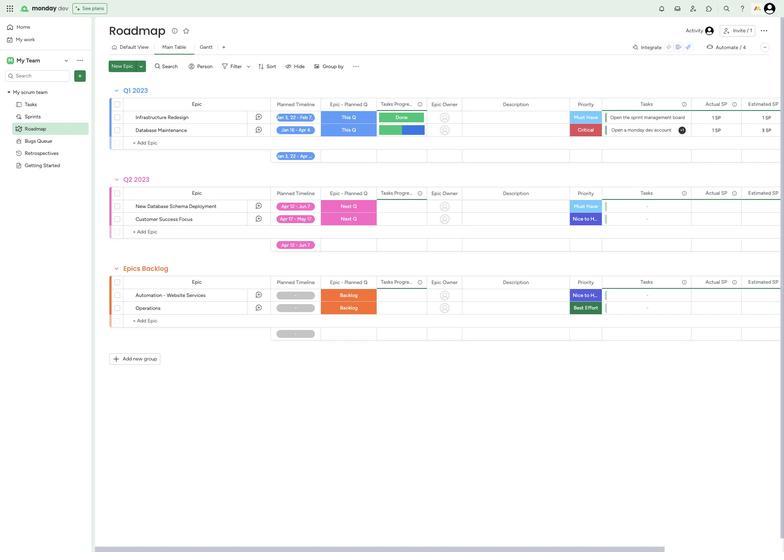 Task type: vqa. For each thing, say whether or not it's contained in the screenshot.
Roadmap
yes



Task type: locate. For each thing, give the bounding box(es) containing it.
1 vertical spatial + add epic text field
[[127, 317, 268, 326]]

open for open the sprint management board
[[611, 115, 623, 120]]

actual sp for epics backlog
[[706, 279, 728, 285]]

progress
[[395, 101, 414, 107], [395, 190, 414, 196], [395, 279, 414, 285]]

1 timeline from the top
[[296, 101, 315, 108]]

roadmap
[[109, 23, 166, 39], [25, 126, 46, 132]]

3 estimated sp field from the top
[[747, 278, 781, 286]]

1
[[751, 28, 753, 34], [713, 115, 715, 120], [763, 115, 765, 120], [713, 128, 715, 133]]

0 vertical spatial epic owner
[[432, 101, 458, 108]]

2 epic owner from the top
[[432, 190, 458, 197]]

2 owner from the top
[[443, 190, 458, 197]]

column information image
[[418, 101, 423, 107], [418, 190, 423, 196], [682, 190, 688, 196], [733, 190, 738, 196], [418, 280, 423, 285], [682, 280, 688, 285], [733, 280, 738, 285]]

database down infrastructure
[[136, 127, 157, 134]]

2 vertical spatial priority field
[[577, 279, 596, 287]]

Priority field
[[577, 101, 596, 109], [577, 190, 596, 198], [577, 279, 596, 287]]

0 vertical spatial estimated sp
[[749, 101, 779, 107]]

monday right a
[[628, 127, 645, 133]]

2 description field from the top
[[502, 190, 531, 198]]

work
[[24, 36, 35, 43]]

0 vertical spatial priority field
[[577, 101, 596, 109]]

help image
[[740, 5, 747, 12]]

2 + add epic text field from the top
[[127, 317, 268, 326]]

database up customer success focus in the left of the page
[[147, 204, 169, 210]]

1 tasks progress field from the top
[[380, 100, 416, 108]]

1 vertical spatial backlog
[[340, 293, 358, 299]]

0 vertical spatial 2023
[[133, 86, 148, 95]]

0 vertical spatial next q
[[341, 204, 357, 210]]

2 vertical spatial estimated sp field
[[747, 278, 781, 286]]

2 actual sp from the top
[[706, 190, 728, 196]]

0 vertical spatial roadmap
[[109, 23, 166, 39]]

1 nice from the top
[[573, 216, 584, 222]]

epic owner for first "epic owner" field from the top
[[432, 101, 458, 108]]

1 epic owner field from the top
[[430, 101, 460, 109]]

see plans
[[82, 5, 104, 11]]

1 vertical spatial must
[[575, 204, 586, 210]]

planned timeline
[[277, 101, 315, 108], [277, 190, 315, 197], [277, 280, 315, 286]]

open
[[611, 115, 623, 120], [612, 127, 624, 133]]

1 tasks progress from the top
[[381, 101, 414, 107]]

0 vertical spatial this q
[[342, 115, 356, 121]]

options image
[[761, 26, 769, 35], [76, 72, 84, 80]]

1 vertical spatial options image
[[76, 72, 84, 80]]

my for my team
[[17, 57, 25, 64]]

1 estimated sp from the top
[[749, 101, 779, 107]]

1 vertical spatial epic owner
[[432, 190, 458, 197]]

+ add epic text field down the maintenance
[[127, 139, 268, 148]]

/ inside button
[[748, 28, 750, 34]]

public board image
[[15, 162, 22, 169]]

2 vertical spatial tasks progress field
[[380, 278, 416, 286]]

2 estimated from the top
[[749, 190, 772, 196]]

1 actual sp field from the top
[[705, 100, 730, 108]]

list box containing my scrum team
[[0, 85, 92, 269]]

Epic - Planned Q field
[[329, 101, 370, 109], [329, 190, 370, 198], [329, 279, 370, 287]]

account
[[655, 127, 672, 133]]

Tasks field
[[640, 100, 655, 108], [640, 189, 655, 197], [640, 278, 655, 286]]

1 vertical spatial tasks progress field
[[380, 189, 416, 197]]

3 owner from the top
[[443, 280, 458, 286]]

dev left see
[[58, 4, 68, 13]]

1 vertical spatial description
[[504, 190, 530, 197]]

getting started
[[25, 162, 60, 169]]

1 vertical spatial owner
[[443, 190, 458, 197]]

1 vertical spatial my
[[17, 57, 25, 64]]

2 vertical spatial estimated
[[749, 279, 772, 285]]

actual for q2 2023
[[706, 190, 721, 196]]

2 must have from the top
[[575, 204, 599, 210]]

1 vertical spatial roadmap
[[25, 126, 46, 132]]

have
[[587, 115, 599, 121], [587, 204, 599, 210], [591, 216, 603, 222], [591, 293, 603, 299]]

/ for 1
[[748, 28, 750, 34]]

2 vertical spatial epic - planned q
[[330, 280, 368, 286]]

actual for epics backlog
[[706, 279, 721, 285]]

estimated sp
[[749, 101, 779, 107], [749, 190, 779, 196], [749, 279, 779, 285]]

Description field
[[502, 101, 531, 109], [502, 190, 531, 198], [502, 279, 531, 287]]

0 vertical spatial my
[[16, 36, 23, 43]]

0 vertical spatial backlog
[[142, 264, 169, 273]]

my work button
[[4, 34, 77, 45]]

2 vertical spatial progress
[[395, 279, 414, 285]]

actual sp field for q2 2023
[[705, 189, 730, 197]]

new inside button
[[112, 63, 122, 69]]

done
[[396, 114, 408, 120]]

0 vertical spatial timeline
[[296, 101, 315, 108]]

/
[[748, 28, 750, 34], [741, 44, 743, 50]]

open for open a monday dev account
[[612, 127, 624, 133]]

new up the customer
[[136, 204, 146, 210]]

0 vertical spatial must have
[[575, 115, 599, 121]]

0 vertical spatial description
[[504, 101, 530, 108]]

3 progress from the top
[[395, 279, 414, 285]]

new for new database schema deployment
[[136, 204, 146, 210]]

+ add epic text field down services
[[127, 317, 268, 326]]

the
[[624, 115, 631, 120]]

2 nice to have from the top
[[573, 293, 603, 299]]

0 vertical spatial dev
[[58, 4, 68, 13]]

1 vertical spatial tasks field
[[640, 189, 655, 197]]

tasks
[[381, 101, 394, 107], [641, 101, 654, 107], [25, 101, 37, 108], [381, 190, 394, 196], [641, 190, 654, 196], [381, 279, 394, 285], [641, 279, 654, 285]]

Q2 2023 field
[[122, 175, 152, 185]]

2 tasks progress from the top
[[381, 190, 414, 196]]

1 vertical spatial estimated sp field
[[747, 189, 781, 197]]

+ Add Epic text field
[[127, 139, 268, 148], [127, 317, 268, 326]]

1 horizontal spatial new
[[136, 204, 146, 210]]

0 vertical spatial this
[[342, 115, 351, 121]]

options image down workspace options image
[[76, 72, 84, 80]]

list box
[[0, 85, 92, 269]]

0 vertical spatial to
[[585, 216, 590, 222]]

1 estimated from the top
[[749, 101, 772, 107]]

open the sprint management board
[[611, 115, 686, 120]]

owner
[[443, 101, 458, 108], [443, 190, 458, 197], [443, 280, 458, 286]]

1 vertical spatial this
[[342, 127, 351, 133]]

3 estimated sp from the top
[[749, 279, 779, 285]]

roadmap up default view
[[109, 23, 166, 39]]

2 priority field from the top
[[577, 190, 596, 198]]

2 nice from the top
[[573, 293, 584, 299]]

2 vertical spatial backlog
[[340, 305, 358, 311]]

new
[[133, 356, 143, 362]]

1 horizontal spatial dev
[[646, 127, 654, 133]]

2023
[[133, 86, 148, 95], [134, 175, 150, 184]]

activity
[[687, 28, 704, 34]]

1 must from the top
[[575, 115, 586, 121]]

customer
[[136, 217, 158, 223]]

1 vertical spatial progress
[[395, 190, 414, 196]]

1 vertical spatial this q
[[342, 127, 356, 133]]

automation - website services
[[136, 293, 206, 299]]

0 vertical spatial tasks progress
[[381, 101, 414, 107]]

2 timeline from the top
[[296, 190, 315, 197]]

public board image
[[15, 101, 22, 108]]

Planned Timeline field
[[275, 101, 317, 109], [275, 190, 317, 198], [275, 279, 317, 287]]

dev down open the sprint management board
[[646, 127, 654, 133]]

2023 right q1
[[133, 86, 148, 95]]

1 vertical spatial monday
[[628, 127, 645, 133]]

1 vertical spatial to
[[585, 293, 590, 299]]

1 next from the top
[[341, 204, 352, 210]]

0 vertical spatial nice to have
[[573, 216, 603, 222]]

1 sp
[[713, 115, 722, 120], [763, 115, 772, 120], [713, 128, 722, 133]]

0 vertical spatial estimated
[[749, 101, 772, 107]]

maintenance
[[158, 127, 187, 134]]

0 horizontal spatial /
[[741, 44, 743, 50]]

0 vertical spatial epic owner field
[[430, 101, 460, 109]]

Estimated SP field
[[747, 100, 781, 108], [747, 189, 781, 197], [747, 278, 781, 286]]

next
[[341, 204, 352, 210], [341, 216, 352, 222]]

sp
[[722, 101, 728, 107], [773, 101, 779, 107], [716, 115, 722, 120], [766, 115, 772, 120], [716, 128, 722, 133], [767, 128, 772, 133], [722, 190, 728, 196], [773, 190, 779, 196], [722, 279, 728, 285], [773, 279, 779, 285]]

0 horizontal spatial monday
[[32, 4, 57, 13]]

2 vertical spatial priority
[[579, 280, 595, 286]]

add to favorites image
[[183, 27, 190, 34]]

this
[[342, 115, 351, 121], [342, 127, 351, 133]]

home
[[17, 24, 30, 30]]

0 horizontal spatial new
[[112, 63, 122, 69]]

my inside my work "button"
[[16, 36, 23, 43]]

2023 right 'q2'
[[134, 175, 150, 184]]

1 vertical spatial tasks progress
[[381, 190, 414, 196]]

1 actual sp from the top
[[706, 101, 728, 107]]

1 vertical spatial /
[[741, 44, 743, 50]]

2 vertical spatial actual sp field
[[705, 278, 730, 286]]

3 actual sp from the top
[[706, 279, 728, 285]]

open left "the"
[[611, 115, 623, 120]]

2 actual from the top
[[706, 190, 721, 196]]

0 vertical spatial actual
[[706, 101, 721, 107]]

plans
[[92, 5, 104, 11]]

maria williams image
[[765, 3, 776, 14]]

2 vertical spatial description field
[[502, 279, 531, 287]]

0 vertical spatial actual sp
[[706, 101, 728, 107]]

2 estimated sp from the top
[[749, 190, 779, 196]]

2 estimated sp field from the top
[[747, 189, 781, 197]]

getting
[[25, 162, 42, 169]]

1 nice to have from the top
[[573, 216, 603, 222]]

1 planned timeline from the top
[[277, 101, 315, 108]]

team
[[36, 89, 48, 95]]

to
[[585, 216, 590, 222], [585, 293, 590, 299]]

0 vertical spatial + add epic text field
[[127, 139, 268, 148]]

my inside workspace selection element
[[17, 57, 25, 64]]

caret down image
[[8, 90, 10, 95]]

description
[[504, 101, 530, 108], [504, 190, 530, 197], [504, 280, 530, 286]]

1 vertical spatial next
[[341, 216, 352, 222]]

v2 search image
[[155, 62, 160, 70]]

3 estimated from the top
[[749, 279, 772, 285]]

timeline
[[296, 101, 315, 108], [296, 190, 315, 197], [296, 280, 315, 286]]

Search in workspace field
[[15, 72, 60, 80]]

3 actual from the top
[[706, 279, 721, 285]]

0 vertical spatial open
[[611, 115, 623, 120]]

1 must have from the top
[[575, 115, 599, 121]]

1 vertical spatial next q
[[341, 216, 357, 222]]

column information image for actual sp
[[733, 101, 738, 107]]

0 vertical spatial priority
[[579, 101, 595, 108]]

q
[[364, 101, 368, 108], [352, 115, 356, 121], [352, 127, 356, 133], [364, 190, 368, 197], [353, 204, 357, 210], [353, 216, 357, 222], [364, 280, 368, 286]]

Tasks Progress field
[[380, 100, 416, 108], [380, 189, 416, 197], [380, 278, 416, 286]]

new down default
[[112, 63, 122, 69]]

filter
[[231, 63, 242, 69]]

actual sp field for epics backlog
[[705, 278, 730, 286]]

2 vertical spatial planned timeline field
[[275, 279, 317, 287]]

2 vertical spatial estimated sp
[[749, 279, 779, 285]]

nice to have
[[573, 216, 603, 222], [573, 293, 603, 299]]

1 vertical spatial open
[[612, 127, 624, 133]]

0 vertical spatial new
[[112, 63, 122, 69]]

options image up collapse board header image
[[761, 26, 769, 35]]

epic - planned q for 1st epic - planned q field from the bottom
[[330, 280, 368, 286]]

1 + add epic text field from the top
[[127, 139, 268, 148]]

column information image for tasks
[[682, 101, 688, 107]]

1 horizontal spatial monday
[[628, 127, 645, 133]]

2 column information image from the left
[[733, 101, 738, 107]]

new
[[112, 63, 122, 69], [136, 204, 146, 210]]

1 vertical spatial priority
[[579, 190, 595, 197]]

3 epic owner from the top
[[432, 280, 458, 286]]

1 epic owner from the top
[[432, 101, 458, 108]]

Epic Owner field
[[430, 101, 460, 109], [430, 190, 460, 198], [430, 279, 460, 287]]

3 planned timeline field from the top
[[275, 279, 317, 287]]

1 vertical spatial estimated sp
[[749, 190, 779, 196]]

0 vertical spatial epic - planned q field
[[329, 101, 370, 109]]

epic - planned q for second epic - planned q field from the bottom
[[330, 190, 368, 197]]

inbox image
[[675, 5, 682, 12]]

1 vertical spatial nice
[[573, 293, 584, 299]]

0 vertical spatial monday
[[32, 4, 57, 13]]

retrospectives
[[25, 150, 59, 156]]

my right "workspace" icon
[[17, 57, 25, 64]]

1 to from the top
[[585, 216, 590, 222]]

tasks progress
[[381, 101, 414, 107], [381, 190, 414, 196], [381, 279, 414, 285]]

monday up home button
[[32, 4, 57, 13]]

open left a
[[612, 127, 624, 133]]

3 actual sp field from the top
[[705, 278, 730, 286]]

2 vertical spatial owner
[[443, 280, 458, 286]]

2 vertical spatial actual
[[706, 279, 721, 285]]

estimated for 1st estimated sp "field"
[[749, 101, 772, 107]]

2 vertical spatial tasks progress
[[381, 279, 414, 285]]

0 vertical spatial tasks progress field
[[380, 100, 416, 108]]

3 tasks field from the top
[[640, 278, 655, 286]]

0 vertical spatial options image
[[761, 26, 769, 35]]

1 vertical spatial planned timeline
[[277, 190, 315, 197]]

nice
[[573, 216, 584, 222], [573, 293, 584, 299]]

planned
[[277, 101, 295, 108], [345, 101, 363, 108], [277, 190, 295, 197], [345, 190, 363, 197], [277, 280, 295, 286], [345, 280, 363, 286]]

person
[[197, 63, 213, 69]]

3 planned timeline from the top
[[277, 280, 315, 286]]

epic owner for second "epic owner" field from the top
[[432, 190, 458, 197]]

collapse board header image
[[763, 45, 769, 50]]

database
[[136, 127, 157, 134], [147, 204, 169, 210]]

0 vertical spatial epic - planned q
[[330, 101, 368, 108]]

must have
[[575, 115, 599, 121], [575, 204, 599, 210]]

0 vertical spatial estimated sp field
[[747, 100, 781, 108]]

1 vertical spatial actual
[[706, 190, 721, 196]]

1 vertical spatial actual sp
[[706, 190, 728, 196]]

2 vertical spatial epic owner field
[[430, 279, 460, 287]]

1 column information image from the left
[[682, 101, 688, 107]]

1 vertical spatial priority field
[[577, 190, 596, 198]]

my right caret down icon
[[13, 89, 20, 95]]

estimated
[[749, 101, 772, 107], [749, 190, 772, 196], [749, 279, 772, 285]]

2 vertical spatial epic - planned q field
[[329, 279, 370, 287]]

-
[[342, 101, 344, 108], [342, 190, 344, 197], [647, 204, 649, 209], [647, 217, 649, 222], [342, 280, 344, 286], [164, 293, 166, 299], [647, 293, 649, 298], [647, 306, 649, 311]]

1 owner from the top
[[443, 101, 458, 108]]

best effort
[[574, 305, 599, 311]]

actual
[[706, 101, 721, 107], [706, 190, 721, 196], [706, 279, 721, 285]]

epic
[[123, 63, 133, 69], [192, 101, 202, 107], [330, 101, 340, 108], [432, 101, 442, 108], [192, 190, 202, 196], [330, 190, 340, 197], [432, 190, 442, 197], [192, 279, 202, 285], [330, 280, 340, 286], [432, 280, 442, 286]]

next q
[[341, 204, 357, 210], [341, 216, 357, 222]]

3 epic - planned q from the top
[[330, 280, 368, 286]]

3 description from the top
[[504, 280, 530, 286]]

1 horizontal spatial options image
[[761, 26, 769, 35]]

column information image
[[682, 101, 688, 107], [733, 101, 738, 107]]

3 description field from the top
[[502, 279, 531, 287]]

2 vertical spatial my
[[13, 89, 20, 95]]

actual sp for q2 2023
[[706, 190, 728, 196]]

epic inside new epic button
[[123, 63, 133, 69]]

1 vertical spatial epic - planned q field
[[329, 190, 370, 198]]

invite members image
[[691, 5, 698, 12]]

epic - planned q for third epic - planned q field from the bottom
[[330, 101, 368, 108]]

1 actual from the top
[[706, 101, 721, 107]]

invite / 1
[[734, 28, 753, 34]]

2 vertical spatial planned timeline
[[277, 280, 315, 286]]

my left work at the left of the page
[[16, 36, 23, 43]]

option
[[0, 86, 92, 87]]

workspace selection element
[[7, 56, 41, 65]]

0 vertical spatial must
[[575, 115, 586, 121]]

2 actual sp field from the top
[[705, 189, 730, 197]]

1 vertical spatial epic - planned q
[[330, 190, 368, 197]]

dapulse integrations image
[[634, 45, 639, 50]]

1 epic - planned q from the top
[[330, 101, 368, 108]]

/ left 4
[[741, 44, 743, 50]]

1 vertical spatial must have
[[575, 204, 599, 210]]

0 vertical spatial tasks field
[[640, 100, 655, 108]]

menu image
[[353, 63, 360, 70]]

roadmap down sprints
[[25, 126, 46, 132]]

Actual SP field
[[705, 100, 730, 108], [705, 189, 730, 197], [705, 278, 730, 286]]

/ right invite on the top of the page
[[748, 28, 750, 34]]

1 horizontal spatial column information image
[[733, 101, 738, 107]]

2 next from the top
[[341, 216, 352, 222]]

Epics Backlog field
[[122, 264, 170, 274]]

automate / 4
[[717, 44, 747, 50]]

0 horizontal spatial roadmap
[[25, 126, 46, 132]]

1 vertical spatial timeline
[[296, 190, 315, 197]]

Q1 2023 field
[[122, 86, 150, 96]]

1 vertical spatial new
[[136, 204, 146, 210]]

new epic button
[[109, 61, 136, 72]]

0 vertical spatial actual sp field
[[705, 100, 730, 108]]

workspace image
[[7, 57, 14, 64]]

owner for second "epic owner" field from the top
[[443, 190, 458, 197]]

add view image
[[223, 45, 226, 50]]

0 vertical spatial nice
[[573, 216, 584, 222]]

2 epic - planned q from the top
[[330, 190, 368, 197]]

monday
[[32, 4, 57, 13], [628, 127, 645, 133]]

must
[[575, 115, 586, 121], [575, 204, 586, 210]]



Task type: describe. For each thing, give the bounding box(es) containing it.
sprint
[[632, 115, 644, 120]]

sprints
[[25, 114, 41, 120]]

1 epic - planned q field from the top
[[329, 101, 370, 109]]

2 planned timeline from the top
[[277, 190, 315, 197]]

filter button
[[219, 61, 253, 72]]

board
[[674, 115, 686, 120]]

invite
[[734, 28, 747, 34]]

1 next q from the top
[[341, 204, 357, 210]]

autopilot image
[[708, 42, 714, 52]]

show board description image
[[171, 27, 179, 34]]

a
[[625, 127, 627, 133]]

my for my work
[[16, 36, 23, 43]]

2 to from the top
[[585, 293, 590, 299]]

/ for 4
[[741, 44, 743, 50]]

see
[[82, 5, 91, 11]]

1 priority from the top
[[579, 101, 595, 108]]

+ Add Epic text field
[[127, 228, 268, 237]]

main
[[163, 44, 173, 50]]

invite / 1 button
[[721, 25, 756, 37]]

3 tasks progress from the top
[[381, 279, 414, 285]]

search everything image
[[724, 5, 731, 12]]

epics backlog
[[124, 264, 169, 273]]

automate
[[717, 44, 739, 50]]

2 tasks progress field from the top
[[380, 189, 416, 197]]

2 this q from the top
[[342, 127, 356, 133]]

group
[[144, 356, 157, 362]]

3 epic - planned q field from the top
[[329, 279, 370, 287]]

3 tasks progress field from the top
[[380, 278, 416, 286]]

default view
[[120, 44, 149, 50]]

customer success focus
[[136, 217, 193, 223]]

2 planned timeline field from the top
[[275, 190, 317, 198]]

1 horizontal spatial roadmap
[[109, 23, 166, 39]]

best
[[574, 305, 584, 311]]

q1
[[124, 86, 131, 95]]

bugs queue
[[25, 138, 52, 144]]

default view button
[[109, 42, 154, 53]]

redesign
[[168, 115, 189, 121]]

2 progress from the top
[[395, 190, 414, 196]]

my scrum team
[[13, 89, 48, 95]]

m
[[8, 57, 13, 63]]

2 epic - planned q field from the top
[[329, 190, 370, 198]]

1 vertical spatial database
[[147, 204, 169, 210]]

estimated sp for 1st estimated sp "field"
[[749, 101, 779, 107]]

1 inside button
[[751, 28, 753, 34]]

2023 for q2 2023
[[134, 175, 150, 184]]

gantt
[[200, 44, 213, 50]]

open a monday dev account
[[612, 127, 672, 133]]

add new group button
[[110, 354, 161, 365]]

default
[[120, 44, 136, 50]]

my for my scrum team
[[13, 89, 20, 95]]

integrate
[[642, 44, 662, 50]]

0 horizontal spatial dev
[[58, 4, 68, 13]]

new epic
[[112, 63, 133, 69]]

sort
[[267, 63, 276, 69]]

4
[[744, 44, 747, 50]]

q2
[[124, 175, 132, 184]]

owner for first "epic owner" field from the top
[[443, 101, 458, 108]]

1 vertical spatial dev
[[646, 127, 654, 133]]

sort button
[[255, 61, 281, 72]]

select product image
[[6, 5, 14, 12]]

my team
[[17, 57, 40, 64]]

group by
[[323, 63, 344, 69]]

estimated sp for 2nd estimated sp "field" from the top of the page
[[749, 190, 779, 196]]

infrastructure redesign
[[136, 115, 189, 121]]

table
[[175, 44, 186, 50]]

notifications image
[[659, 5, 666, 12]]

3 timeline from the top
[[296, 280, 315, 286]]

2 epic owner field from the top
[[430, 190, 460, 198]]

person button
[[186, 61, 217, 72]]

2 priority from the top
[[579, 190, 595, 197]]

epic owner for first "epic owner" field from the bottom
[[432, 280, 458, 286]]

q1 2023
[[124, 86, 148, 95]]

management
[[645, 115, 672, 120]]

2 this from the top
[[342, 127, 351, 133]]

started
[[43, 162, 60, 169]]

new for new epic
[[112, 63, 122, 69]]

3 priority from the top
[[579, 280, 595, 286]]

arrow down image
[[245, 62, 253, 71]]

apps image
[[706, 5, 714, 12]]

schema
[[170, 204, 188, 210]]

owner for first "epic owner" field from the bottom
[[443, 280, 458, 286]]

operations
[[136, 306, 161, 312]]

infrastructure
[[136, 115, 167, 121]]

monday dev
[[32, 4, 68, 13]]

add
[[123, 356, 132, 362]]

database maintenance
[[136, 127, 187, 134]]

hide button
[[283, 61, 309, 72]]

backlog inside field
[[142, 264, 169, 273]]

1 planned timeline field from the top
[[275, 101, 317, 109]]

angle down image
[[140, 64, 143, 69]]

q2 2023
[[124, 175, 150, 184]]

1 description field from the top
[[502, 101, 531, 109]]

see plans button
[[73, 3, 107, 14]]

by
[[338, 63, 344, 69]]

website
[[167, 293, 185, 299]]

1 this q from the top
[[342, 115, 356, 121]]

gantt button
[[195, 42, 218, 53]]

group
[[323, 63, 337, 69]]

queue
[[37, 138, 52, 144]]

2 next q from the top
[[341, 216, 357, 222]]

3 epic owner field from the top
[[430, 279, 460, 287]]

scrum
[[21, 89, 35, 95]]

my work
[[16, 36, 35, 43]]

1 progress from the top
[[395, 101, 414, 107]]

estimated sp for 1st estimated sp "field" from the bottom
[[749, 279, 779, 285]]

3 priority field from the top
[[577, 279, 596, 287]]

team
[[26, 57, 40, 64]]

2 description from the top
[[504, 190, 530, 197]]

group by button
[[312, 61, 348, 72]]

effort
[[586, 305, 599, 311]]

estimated for 2nd estimated sp "field" from the top of the page
[[749, 190, 772, 196]]

epics
[[124, 264, 141, 273]]

estimated for 1st estimated sp "field" from the bottom
[[749, 279, 772, 285]]

main table
[[163, 44, 186, 50]]

main table button
[[154, 42, 195, 53]]

1 this from the top
[[342, 115, 351, 121]]

1 description from the top
[[504, 101, 530, 108]]

critical
[[579, 127, 595, 133]]

activity button
[[684, 25, 718, 37]]

services
[[187, 293, 206, 299]]

home button
[[4, 22, 77, 33]]

new database schema deployment
[[136, 204, 217, 210]]

hide
[[294, 63, 305, 69]]

2 must from the top
[[575, 204, 586, 210]]

view
[[138, 44, 149, 50]]

0 vertical spatial database
[[136, 127, 157, 134]]

3 sp
[[763, 128, 772, 133]]

2023 for q1 2023
[[133, 86, 148, 95]]

1 priority field from the top
[[577, 101, 596, 109]]

1 estimated sp field from the top
[[747, 100, 781, 108]]

0 horizontal spatial options image
[[76, 72, 84, 80]]

deployment
[[189, 204, 217, 210]]

automation
[[136, 293, 162, 299]]

Roadmap field
[[107, 23, 167, 39]]

success
[[159, 217, 178, 223]]

2 tasks field from the top
[[640, 189, 655, 197]]

add new group
[[123, 356, 157, 362]]

focus
[[179, 217, 193, 223]]

workspace options image
[[76, 57, 84, 64]]

bugs
[[25, 138, 36, 144]]

Search field
[[160, 61, 182, 71]]

3
[[763, 128, 765, 133]]

1 tasks field from the top
[[640, 100, 655, 108]]



